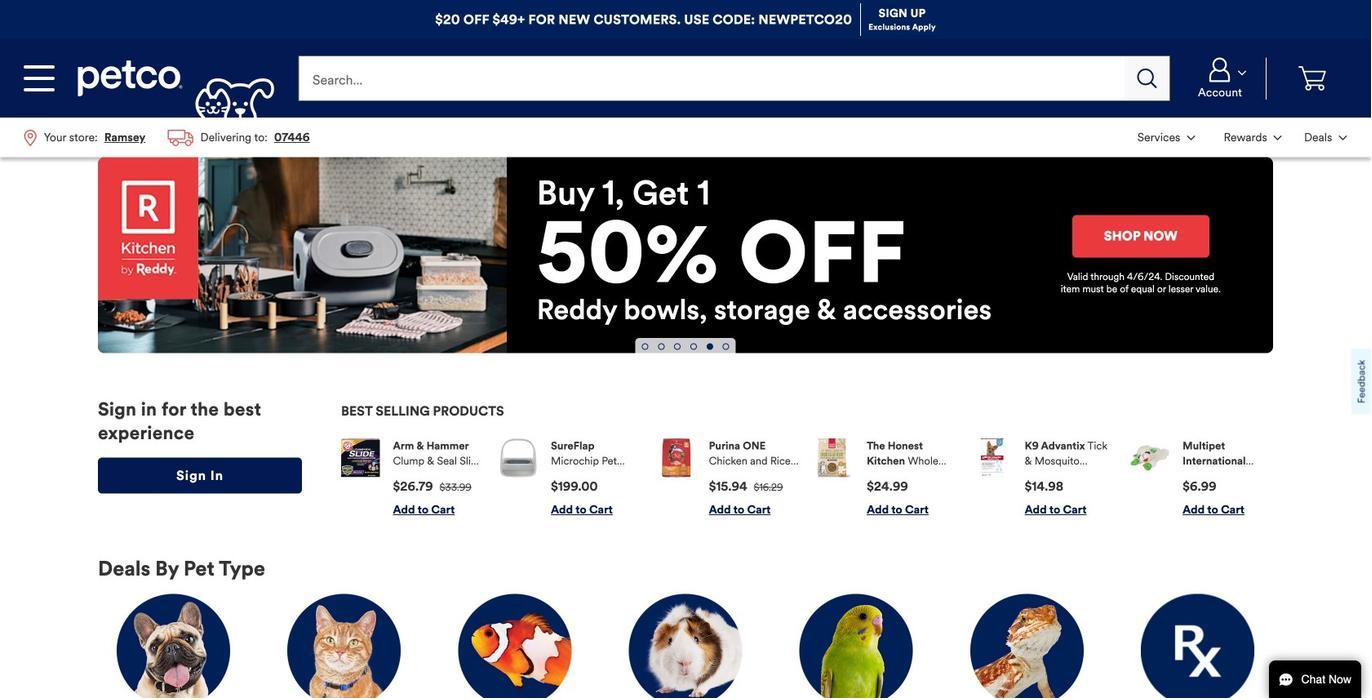 Task type: vqa. For each thing, say whether or not it's contained in the screenshot.
"questions"
no



Task type: describe. For each thing, give the bounding box(es) containing it.
reptile deals image
[[971, 594, 1084, 698]]

small pet deals image
[[629, 594, 743, 698]]

fish deals image
[[458, 594, 572, 698]]

5 list item from the left
[[973, 439, 1116, 517]]

1 list item from the left
[[341, 439, 484, 517]]

pet pharmacy image
[[1141, 594, 1255, 698]]

bird deals image
[[800, 594, 913, 698]]

Search search field
[[298, 56, 1125, 101]]

3 list item from the left
[[657, 439, 800, 517]]



Task type: locate. For each thing, give the bounding box(es) containing it.
dog deals image
[[117, 594, 230, 698]]

4 list item from the left
[[815, 439, 958, 517]]

list
[[13, 118, 321, 157], [1127, 118, 1359, 157], [341, 426, 1274, 530]]

6 list item from the left
[[1131, 439, 1274, 517]]

search image
[[1138, 69, 1158, 88]]

list item
[[341, 439, 484, 517], [499, 439, 642, 517], [657, 439, 800, 517], [815, 439, 958, 517], [973, 439, 1116, 517], [1131, 439, 1274, 517]]

2 list item from the left
[[499, 439, 642, 517]]

cat deals image
[[288, 594, 401, 698]]



